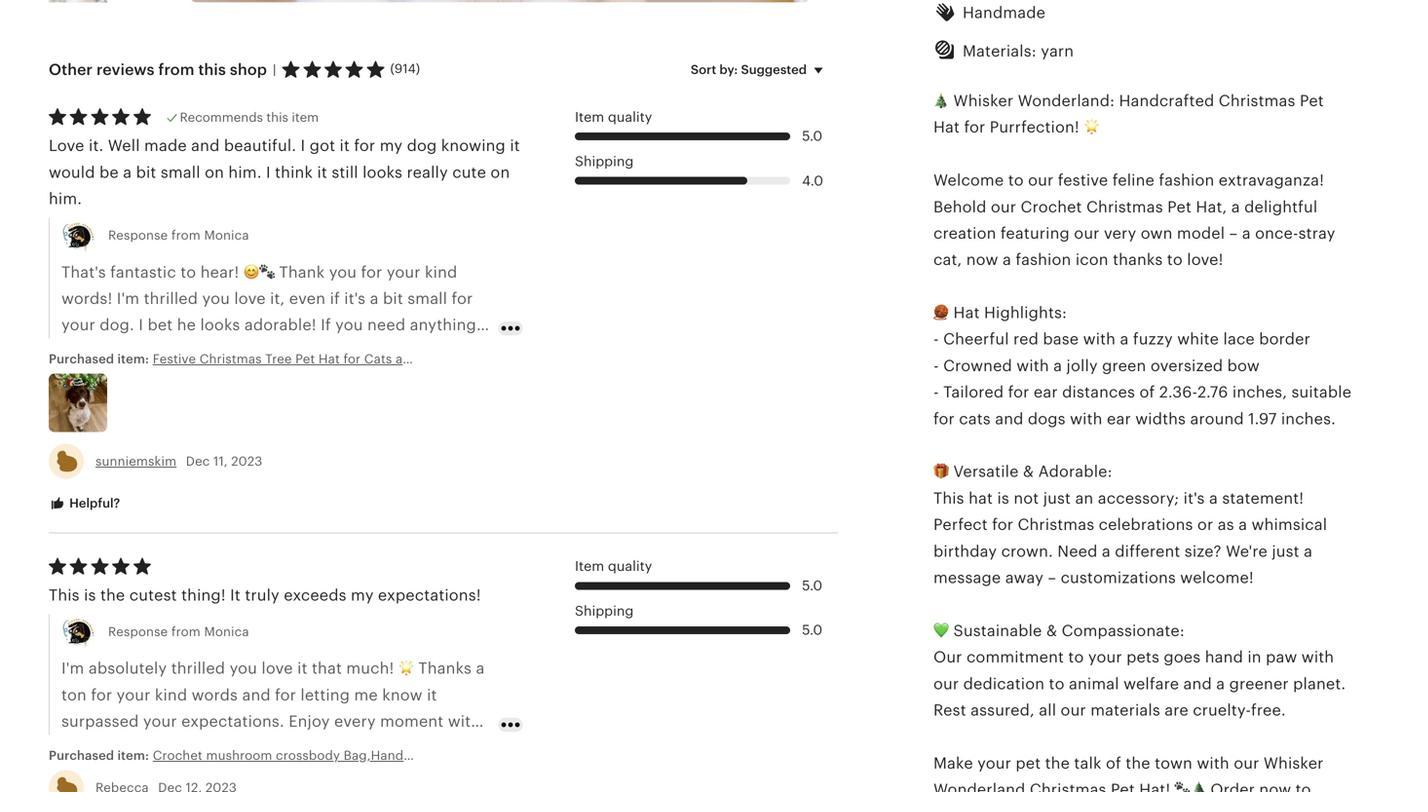 Task type: vqa. For each thing, say whether or not it's contained in the screenshot.
"$ 8.00 WiseWordsStudioASW"
no



Task type: locate. For each thing, give the bounding box(es) containing it.
my right exceeds
[[351, 587, 374, 604]]

if
[[321, 316, 331, 334]]

and inside love it. well made and beautiful. i got it for my dog knowing it would be a bit small on him. i think it still looks really cute on him.
[[191, 137, 220, 155]]

is inside 🎁 versatile & adorable: this hat is not just an accessory; it's a statement! perfect for christmas celebrations or as a whimsical birthday crown. need a different size? we're just a message away – customizations welcome!
[[997, 490, 1010, 507]]

thanks
[[1113, 251, 1163, 269]]

item for love it. well made and beautiful. i got it for my dog knowing it would be a bit small on him. i think it still looks really cute on him.
[[575, 109, 604, 125]]

& for compassionate:
[[1047, 622, 1058, 640]]

0 horizontal spatial ear
[[1034, 384, 1058, 401]]

a
[[123, 164, 132, 181], [1232, 198, 1240, 216], [1242, 225, 1251, 242], [1003, 251, 1012, 269], [370, 290, 379, 307], [1120, 331, 1129, 348], [1054, 357, 1062, 375], [1209, 490, 1218, 507], [1239, 516, 1248, 534], [1102, 543, 1111, 560], [1304, 543, 1313, 560], [476, 660, 485, 678], [1217, 675, 1225, 693]]

(914)
[[390, 61, 420, 76]]

thank
[[279, 263, 325, 281]]

1 horizontal spatial now
[[1260, 781, 1292, 792]]

me down much!
[[354, 686, 378, 704]]

him.
[[228, 164, 262, 181], [49, 190, 82, 208]]

1 vertical spatial me
[[354, 686, 378, 704]]

thrilled up words
[[171, 660, 225, 678]]

1 vertical spatial i'm
[[61, 660, 84, 678]]

1 vertical spatial kind
[[155, 686, 187, 704]]

pet left hat!
[[1111, 781, 1135, 792]]

icon
[[1076, 251, 1109, 269]]

purchased down surpassed at the bottom
[[49, 748, 114, 763]]

-
[[934, 331, 939, 348], [934, 357, 939, 375], [934, 384, 939, 401]]

your right surpassed at the bottom
[[143, 713, 177, 731]]

by:
[[720, 62, 738, 77]]

love it. well made and beautiful. i got it for my dog knowing it would be a bit small on him. i think it still looks really cute on him.
[[49, 137, 520, 208]]

1 vertical spatial purchased
[[49, 748, 114, 763]]

2 vertical spatial hat
[[319, 352, 340, 366]]

1 item from the top
[[575, 109, 604, 125]]

on right cute
[[491, 164, 510, 181]]

0 vertical spatial it's
[[344, 290, 366, 307]]

small inside love it. well made and beautiful. i got it for my dog knowing it would be a bit small on him. i think it still looks really cute on him.
[[161, 164, 200, 181]]

1 vertical spatial response
[[108, 625, 168, 639]]

–
[[1229, 225, 1238, 242], [1048, 569, 1057, 587]]

our up order
[[1234, 755, 1260, 772]]

christmas up need
[[1018, 516, 1095, 534]]

0 vertical spatial love
[[234, 290, 266, 307]]

sustainable
[[954, 622, 1042, 640]]

love!
[[1187, 251, 1224, 269]]

a left the jolly
[[1054, 357, 1062, 375]]

order
[[1211, 781, 1255, 792]]

2 vertical spatial just
[[1272, 543, 1300, 560]]

of inside 🧶 hat highlights: - cheerful red base with a fuzzy white lace border - crowned with a jolly green oversized bow - tailored for ear distances of 2.36-2.76 inches, suitable for cats and dogs with ear widths around 1.97 inches.
[[1140, 384, 1155, 401]]

0 vertical spatial bit
[[136, 164, 156, 181]]

1 horizontal spatial i'm
[[117, 290, 140, 307]]

assured,
[[971, 702, 1035, 719]]

1 vertical spatial small
[[408, 290, 447, 307]]

monica for you
[[204, 625, 249, 639]]

1 vertical spatial it's
[[1184, 490, 1205, 507]]

your down absolutely
[[117, 686, 151, 704]]

0 vertical spatial fashion
[[1159, 172, 1215, 189]]

recommends this item
[[180, 110, 319, 125]]

1 vertical spatial -
[[934, 357, 939, 375]]

0 vertical spatial of
[[1140, 384, 1155, 401]]

a inside love it. well made and beautiful. i got it for my dog knowing it would be a bit small on him. i think it still looks really cute on him.
[[123, 164, 132, 181]]

your inside 'make your pet the talk of the town with our whisker wonderland christmas pet hat! 🐾🌲 order now t'
[[978, 755, 1012, 772]]

hat inside "🎄 whisker wonderland: handcrafted christmas pet hat for purrfection! 🌟"
[[934, 119, 960, 136]]

0 horizontal spatial just
[[101, 343, 129, 360]]

🎁 versatile & adorable: this hat is not just an accessory; it's a statement! perfect for christmas celebrations or as a whimsical birthday crown. need a different size? we're just a message away – customizations welcome!
[[934, 463, 1328, 587]]

1 horizontal spatial &
[[1047, 622, 1058, 640]]

looks right 'still'
[[363, 164, 403, 181]]

0 vertical spatial this
[[934, 490, 965, 507]]

helpful?
[[66, 496, 120, 511]]

0 horizontal spatial whisker
[[954, 92, 1014, 110]]

purchased up the sunniemskim added a photo of their purchase
[[49, 352, 114, 366]]

🌟 inside "🎄 whisker wonderland: handcrafted christmas pet hat for purrfection! 🌟"
[[1084, 119, 1100, 136]]

& for adorable:
[[1023, 463, 1034, 481]]

1 response from the top
[[108, 228, 168, 243]]

enjoy inside that's fantastic to hear! 😊🐾 thank you for your kind words! i'm thrilled you love it, even if it's a bit small for your dog. i bet he looks adorable! if you need anything else, just let me know. enjoy the cuteness! 🐶🌟
[[233, 343, 274, 360]]

bit inside that's fantastic to hear! 😊🐾 thank you for your kind words! i'm thrilled you love it, even if it's a bit small for your dog. i bet he looks adorable! if you need anything else, just let me know. enjoy the cuteness! 🐶🌟
[[383, 290, 403, 307]]

your up animal
[[1088, 649, 1122, 666]]

i left bet on the left top of the page
[[139, 316, 143, 334]]

festive
[[1058, 172, 1108, 189]]

item: down the dog.
[[117, 352, 149, 366]]

item: right the 😊🎉
[[117, 748, 149, 763]]

4.0
[[802, 173, 823, 188]]

the inside that's fantastic to hear! 😊🐾 thank you for your kind words! i'm thrilled you love it, even if it's a bit small for your dog. i bet he looks adorable! if you need anything else, just let me know. enjoy the cuteness! 🐶🌟
[[278, 343, 303, 360]]

1 vertical spatial –
[[1048, 569, 1057, 587]]

- left the crowned
[[934, 357, 939, 375]]

of right talk
[[1106, 755, 1122, 772]]

featuring
[[1001, 225, 1070, 242]]

1 quality from the top
[[608, 109, 652, 125]]

0 vertical spatial thrilled
[[144, 290, 198, 307]]

0 vertical spatial just
[[101, 343, 129, 360]]

hat for purchased item: festive christmas tree pet hat for cats and small dogs
[[319, 352, 340, 366]]

& inside 💚 sustainable & compassionate: our commitment to your pets goes hand in paw with our dedication to animal welfare and a greener planet. rest assured, all our materials are cruelty-free.
[[1047, 622, 1058, 640]]

whimsical
[[1252, 516, 1328, 534]]

2 item quality from the top
[[575, 559, 652, 574]]

2 vertical spatial -
[[934, 384, 939, 401]]

inches,
[[1233, 384, 1287, 401]]

on down beautiful.
[[205, 164, 224, 181]]

christmas up very
[[1087, 198, 1163, 216]]

lace
[[1224, 331, 1255, 348]]

1 horizontal spatial it's
[[1184, 490, 1205, 507]]

christmas inside 🎁 versatile & adorable: this hat is not just an accessory; it's a statement! perfect for christmas celebrations or as a whimsical birthday crown. need a different size? we're just a message away – customizations welcome!
[[1018, 516, 1095, 534]]

with right moment
[[448, 713, 481, 731]]

1 vertical spatial looks
[[200, 316, 240, 334]]

tree
[[265, 352, 292, 366]]

it's inside that's fantastic to hear! 😊🐾 thank you for your kind words! i'm thrilled you love it, even if it's a bit small for your dog. i bet he looks adorable! if you need anything else, just let me know. enjoy the cuteness! 🐶🌟
[[344, 290, 366, 307]]

2 item: from the top
[[117, 748, 149, 763]]

2 vertical spatial i
[[139, 316, 143, 334]]

0 vertical spatial item quality
[[575, 109, 652, 125]]

1 vertical spatial 🌟
[[398, 660, 414, 678]]

from for made
[[171, 228, 201, 243]]

anything
[[410, 316, 477, 334]]

it's up or at the right
[[1184, 490, 1205, 507]]

2 item from the top
[[575, 559, 604, 574]]

& up the not
[[1023, 463, 1034, 481]]

1 vertical spatial &
[[1047, 622, 1058, 640]]

to left hear!
[[181, 263, 196, 281]]

this left item
[[266, 110, 288, 125]]

1 horizontal spatial is
[[997, 490, 1010, 507]]

0 vertical spatial quality
[[608, 109, 652, 125]]

1 vertical spatial bit
[[383, 290, 403, 307]]

thanks
[[419, 660, 472, 678]]

fantastic
[[110, 263, 176, 281]]

a up cruelty-
[[1217, 675, 1225, 693]]

small
[[422, 352, 456, 366]]

it's right if
[[344, 290, 366, 307]]

1 response from monica from the top
[[108, 228, 249, 243]]

looks inside love it. well made and beautiful. i got it for my dog knowing it would be a bit small on him. i think it still looks really cute on him.
[[363, 164, 403, 181]]

- down 🧶 on the top right
[[934, 331, 939, 348]]

love left it,
[[234, 290, 266, 307]]

1 vertical spatial of
[[1106, 755, 1122, 772]]

i'm up ton
[[61, 660, 84, 678]]

make your pet the talk of the town with our whisker wonderland christmas pet hat! 🐾🌲 order now t
[[934, 755, 1337, 792]]

looks up know.
[[200, 316, 240, 334]]

me inside the i'm absolutely thrilled you love it that much! 🌟 thanks a ton for your kind words and for letting me know it surpassed your expectations. enjoy every moment with it! 😊🎉
[[354, 686, 378, 704]]

christmas down talk
[[1030, 781, 1107, 792]]

crowned
[[943, 357, 1012, 375]]

now down creation
[[967, 251, 999, 269]]

1 vertical spatial love
[[262, 660, 293, 678]]

a up green
[[1120, 331, 1129, 348]]

hat right 🧶 on the top right
[[954, 304, 980, 322]]

– right model
[[1229, 225, 1238, 242]]

1 vertical spatial him.
[[49, 190, 82, 208]]

now right order
[[1260, 781, 1292, 792]]

0 horizontal spatial my
[[351, 587, 374, 604]]

welcome
[[934, 172, 1004, 189]]

item: for purchased item: festive christmas tree pet hat for cats and small dogs
[[117, 352, 149, 366]]

customizations
[[1061, 569, 1176, 587]]

item for this is the cutest thing! it truly exceeds my expectations!
[[575, 559, 604, 574]]

1 vertical spatial shipping
[[575, 603, 634, 619]]

- left tailored
[[934, 384, 939, 401]]

your
[[387, 263, 421, 281], [61, 316, 95, 334], [1088, 649, 1122, 666], [117, 686, 151, 704], [143, 713, 177, 731], [978, 755, 1012, 772]]

kind left words
[[155, 686, 187, 704]]

0 vertical spatial response
[[108, 228, 168, 243]]

it's inside 🎁 versatile & adorable: this hat is not just an accessory; it's a statement! perfect for christmas celebrations or as a whimsical birthday crown. need a different size? we're just a message away – customizations welcome!
[[1184, 490, 1205, 507]]

kind inside that's fantastic to hear! 😊🐾 thank you for your kind words! i'm thrilled you love it, even if it's a bit small for your dog. i bet he looks adorable! if you need anything else, just let me know. enjoy the cuteness! 🐶🌟
[[425, 263, 457, 281]]

1 horizontal spatial enjoy
[[289, 713, 330, 731]]

rest
[[934, 702, 967, 719]]

just down whimsical
[[1272, 543, 1300, 560]]

him. down beautiful.
[[228, 164, 262, 181]]

1 horizontal spatial my
[[380, 137, 403, 155]]

purchased for purchased item: festive christmas tree pet hat for cats and small dogs
[[49, 352, 114, 366]]

0 vertical spatial hat
[[934, 119, 960, 136]]

1 vertical spatial item:
[[117, 748, 149, 763]]

sunniemskim link
[[96, 454, 177, 469]]

it,
[[270, 290, 285, 307]]

😊🎉
[[81, 740, 112, 757]]

🎄
[[934, 92, 949, 110]]

a down whimsical
[[1304, 543, 1313, 560]]

0 horizontal spatial i
[[139, 316, 143, 334]]

3 - from the top
[[934, 384, 939, 401]]

just down the dog.
[[101, 343, 129, 360]]

welcome!
[[1181, 569, 1254, 587]]

0 vertical spatial now
[[967, 251, 999, 269]]

0 vertical spatial item
[[575, 109, 604, 125]]

enjoy down adorable!
[[233, 343, 274, 360]]

1 horizontal spatial bit
[[383, 290, 403, 307]]

size?
[[1185, 543, 1222, 560]]

adorable!
[[244, 316, 316, 334]]

response from monica for to
[[108, 228, 249, 243]]

1 vertical spatial response from monica
[[108, 625, 249, 639]]

planet.
[[1293, 675, 1346, 693]]

response from monica down the thing!
[[108, 625, 249, 639]]

1 shipping from the top
[[575, 153, 634, 169]]

1 horizontal spatial whisker
[[1264, 755, 1324, 772]]

it!
[[61, 740, 76, 757]]

0 vertical spatial -
[[934, 331, 939, 348]]

hat
[[934, 119, 960, 136], [954, 304, 980, 322], [319, 352, 340, 366]]

hat down "🎄"
[[934, 119, 960, 136]]

hat down if
[[319, 352, 340, 366]]

bet
[[148, 316, 173, 334]]

is left 'cutest'
[[84, 587, 96, 604]]

0 vertical spatial whisker
[[954, 92, 1014, 110]]

1 vertical spatial enjoy
[[289, 713, 330, 731]]

a right as
[[1239, 516, 1248, 534]]

is right the hat
[[997, 490, 1010, 507]]

🎄 whisker wonderland: handcrafted christmas pet hat for purrfection! 🌟
[[934, 92, 1324, 136]]

1 horizontal spatial of
[[1140, 384, 1155, 401]]

|
[[273, 62, 276, 77]]

0 horizontal spatial on
[[205, 164, 224, 181]]

a up or at the right
[[1209, 490, 1218, 507]]

3 5.0 from the top
[[802, 622, 823, 638]]

dogs
[[460, 352, 492, 366]]

hat for 🎄 whisker wonderland: handcrafted christmas pet hat for purrfection! 🌟
[[934, 119, 960, 136]]

2 shipping from the top
[[575, 603, 634, 619]]

0 vertical spatial me
[[157, 343, 180, 360]]

1 item: from the top
[[117, 352, 149, 366]]

0 horizontal spatial 🌟
[[398, 660, 414, 678]]

1 horizontal spatial on
[[491, 164, 510, 181]]

this down 🎁
[[934, 490, 965, 507]]

2 purchased from the top
[[49, 748, 114, 763]]

1 vertical spatial my
[[351, 587, 374, 604]]

that's fantastic to hear! 😊🐾 thank you for your kind words! i'm thrilled you love it, even if it's a bit small for your dog. i bet he looks adorable! if you need anything else, just let me know. enjoy the cuteness! 🐶🌟
[[61, 263, 477, 360]]

welfare
[[1124, 675, 1179, 693]]

0 vertical spatial 🌟
[[1084, 119, 1100, 136]]

0 vertical spatial purchased
[[49, 352, 114, 366]]

– right away
[[1048, 569, 1057, 587]]

made
[[144, 137, 187, 155]]

our inside 'make your pet the talk of the town with our whisker wonderland christmas pet hat! 🐾🌲 order now t'
[[1234, 755, 1260, 772]]

fashion up hat,
[[1159, 172, 1215, 189]]

0 horizontal spatial bit
[[136, 164, 156, 181]]

kind inside the i'm absolutely thrilled you love it that much! 🌟 thanks a ton for your kind words and for letting me know it surpassed your expectations. enjoy every moment with it! 😊🎉
[[155, 686, 187, 704]]

0 vertical spatial is
[[997, 490, 1010, 507]]

a inside 💚 sustainable & compassionate: our commitment to your pets goes hand in paw with our dedication to animal welfare and a greener planet. rest assured, all our materials are cruelty-free.
[[1217, 675, 1225, 693]]

purrfection!
[[990, 119, 1080, 136]]

from up hear!
[[171, 228, 201, 243]]

1 horizontal spatial this
[[934, 490, 965, 507]]

1 vertical spatial this
[[49, 587, 80, 604]]

2 monica from the top
[[204, 625, 249, 639]]

with down red
[[1017, 357, 1049, 375]]

a right need
[[1102, 543, 1111, 560]]

wonderland
[[934, 781, 1026, 792]]

ear down distances
[[1107, 410, 1131, 428]]

0 horizontal spatial me
[[157, 343, 180, 360]]

whisker right "🎄"
[[954, 92, 1014, 110]]

i left think
[[266, 164, 271, 181]]

i'm
[[117, 290, 140, 307], [61, 660, 84, 678]]

response from monica
[[108, 228, 249, 243], [108, 625, 249, 639]]

monica down it
[[204, 625, 249, 639]]

this left shop
[[198, 61, 226, 78]]

0 vertical spatial i'm
[[117, 290, 140, 307]]

and inside the i'm absolutely thrilled you love it that much! 🌟 thanks a ton for your kind words and for letting me know it surpassed your expectations. enjoy every moment with it! 😊🎉
[[242, 686, 271, 704]]

1 horizontal spatial fashion
[[1159, 172, 1215, 189]]

a right thanks
[[476, 660, 485, 678]]

🌟 up know
[[398, 660, 414, 678]]

i'm absolutely thrilled you love it that much! 🌟 thanks a ton for your kind words and for letting me know it surpassed your expectations. enjoy every moment with it! 😊🎉
[[61, 660, 485, 757]]

thrilled inside that's fantastic to hear! 😊🐾 thank you for your kind words! i'm thrilled you love it, even if it's a bit small for your dog. i bet he looks adorable! if you need anything else, just let me know. enjoy the cuteness! 🐶🌟
[[144, 290, 198, 307]]

of up widths
[[1140, 384, 1155, 401]]

dog
[[407, 137, 437, 155]]

other
[[49, 61, 93, 78]]

item quality for love it. well made and beautiful. i got it for my dog knowing it would be a bit small on him. i think it still looks really cute on him.
[[575, 109, 652, 125]]

🌟 down the wonderland:
[[1084, 119, 1100, 136]]

beautiful.
[[224, 137, 296, 155]]

other reviews from this shop
[[49, 61, 267, 78]]

response up the fantastic
[[108, 228, 168, 243]]

make
[[934, 755, 973, 772]]

0 horizontal spatial i'm
[[61, 660, 84, 678]]

my left the dog
[[380, 137, 403, 155]]

fuzzy
[[1133, 331, 1173, 348]]

got
[[310, 137, 335, 155]]

1 vertical spatial 5.0
[[802, 578, 823, 593]]

hear!
[[200, 263, 239, 281]]

1 item quality from the top
[[575, 109, 652, 125]]

love inside that's fantastic to hear! 😊🐾 thank you for your kind words! i'm thrilled you love it, even if it's a bit small for your dog. i bet he looks adorable! if you need anything else, just let me know. enjoy the cuteness! 🐶🌟
[[234, 290, 266, 307]]

my inside love it. well made and beautiful. i got it for my dog knowing it would be a bit small on him. i think it still looks really cute on him.
[[380, 137, 403, 155]]

me inside that's fantastic to hear! 😊🐾 thank you for your kind words! i'm thrilled you love it, even if it's a bit small for your dog. i bet he looks adorable! if you need anything else, just let me know. enjoy the cuteness! 🐶🌟
[[157, 343, 180, 360]]

monica up hear!
[[204, 228, 249, 243]]

1 vertical spatial item quality
[[575, 559, 652, 574]]

cheerful
[[943, 331, 1009, 348]]

this left 'cutest'
[[49, 587, 80, 604]]

2 5.0 from the top
[[802, 578, 823, 593]]

🧶
[[934, 304, 949, 322]]

our down our at the bottom of the page
[[934, 675, 959, 693]]

0 vertical spatial &
[[1023, 463, 1034, 481]]

love left that
[[262, 660, 293, 678]]

1 horizontal spatial me
[[354, 686, 378, 704]]

thrilled inside the i'm absolutely thrilled you love it that much! 🌟 thanks a ton for your kind words and for letting me know it surpassed your expectations. enjoy every moment with it! 😊🎉
[[171, 660, 225, 678]]

0 vertical spatial item:
[[117, 352, 149, 366]]

0 horizontal spatial him.
[[49, 190, 82, 208]]

just left an
[[1043, 490, 1071, 507]]

0 vertical spatial shipping
[[575, 153, 634, 169]]

1 on from the left
[[205, 164, 224, 181]]

1 vertical spatial this
[[266, 110, 288, 125]]

1 5.0 from the top
[[802, 128, 823, 144]]

bit up need on the top of page
[[383, 290, 403, 307]]

once-
[[1255, 225, 1299, 242]]

2 horizontal spatial just
[[1272, 543, 1300, 560]]

your up wonderland at bottom right
[[978, 755, 1012, 772]]

– inside welcome to our festive feline fashion extravaganza! behold our crochet christmas pet hat, a delightful creation featuring our very own model – a once-stray cat, now a fashion icon thanks to love!
[[1229, 225, 1238, 242]]

with inside 'make your pet the talk of the town with our whisker wonderland christmas pet hat! 🐾🌲 order now t'
[[1197, 755, 1230, 772]]

small
[[161, 164, 200, 181], [408, 290, 447, 307]]

2 vertical spatial 5.0
[[802, 622, 823, 638]]

enjoy down letting
[[289, 713, 330, 731]]

1 purchased from the top
[[49, 352, 114, 366]]

1 horizontal spatial i
[[266, 164, 271, 181]]

very
[[1104, 225, 1137, 242]]

the down adorable!
[[278, 343, 303, 360]]

& inside 🎁 versatile & adorable: this hat is not just an accessory; it's a statement! perfect for christmas celebrations or as a whimsical birthday crown. need a different size? we're just a message away – customizations welcome!
[[1023, 463, 1034, 481]]

from down the thing!
[[171, 625, 201, 639]]

1 vertical spatial fashion
[[1016, 251, 1071, 269]]

i left the got at the left top
[[301, 137, 305, 155]]

expectations!
[[378, 587, 481, 604]]

a up need on the top of page
[[370, 290, 379, 307]]

0 vertical spatial looks
[[363, 164, 403, 181]]

a inside that's fantastic to hear! 😊🐾 thank you for your kind words! i'm thrilled you love it, even if it's a bit small for your dog. i bet he looks adorable! if you need anything else, just let me know. enjoy the cuteness! 🐶🌟
[[370, 290, 379, 307]]

moment
[[380, 713, 444, 731]]

whisker
[[954, 92, 1014, 110], [1264, 755, 1324, 772]]

free.
[[1251, 702, 1286, 719]]

2 response from the top
[[108, 625, 168, 639]]

know
[[382, 686, 423, 704]]

0 vertical spatial him.
[[228, 164, 262, 181]]

fashion down featuring
[[1016, 251, 1071, 269]]

stray
[[1299, 225, 1336, 242]]

cutest
[[129, 587, 177, 604]]

own
[[1141, 225, 1173, 242]]

all
[[1039, 702, 1057, 719]]

quality for love it. well made and beautiful. i got it for my dog knowing it would be a bit small on him. i think it still looks really cute on him.
[[608, 109, 652, 125]]

paw
[[1266, 649, 1298, 666]]

0 vertical spatial monica
[[204, 228, 249, 243]]

border
[[1259, 331, 1311, 348]]

pet inside "🎄 whisker wonderland: handcrafted christmas pet hat for purrfection! 🌟"
[[1300, 92, 1324, 110]]

small up anything
[[408, 290, 447, 307]]

1 monica from the top
[[204, 228, 249, 243]]

1 vertical spatial is
[[84, 587, 96, 604]]

1 vertical spatial whisker
[[1264, 755, 1324, 772]]

with inside 💚 sustainable & compassionate: our commitment to your pets goes hand in paw with our dedication to animal welfare and a greener planet. rest assured, all our materials are cruelty-free.
[[1302, 649, 1334, 666]]

wonderland:
[[1018, 92, 1115, 110]]

you
[[329, 263, 357, 281], [202, 290, 230, 307], [335, 316, 363, 334], [230, 660, 257, 678]]

0 vertical spatial small
[[161, 164, 200, 181]]

0 vertical spatial response from monica
[[108, 228, 249, 243]]

behold
[[934, 198, 987, 216]]

handcrafted
[[1119, 92, 1215, 110]]

1 horizontal spatial 🌟
[[1084, 119, 1100, 136]]

1 vertical spatial ear
[[1107, 410, 1131, 428]]

fashion
[[1159, 172, 1215, 189], [1016, 251, 1071, 269]]

0 horizontal spatial enjoy
[[233, 343, 274, 360]]

bit inside love it. well made and beautiful. i got it for my dog knowing it would be a bit small on him. i think it still looks really cute on him.
[[136, 164, 156, 181]]

2 - from the top
[[934, 357, 939, 375]]

2 quality from the top
[[608, 559, 652, 574]]

pet inside 'make your pet the talk of the town with our whisker wonderland christmas pet hat! 🐾🌲 order now t'
[[1111, 781, 1135, 792]]

monica
[[204, 228, 249, 243], [204, 625, 249, 639]]

0 horizontal spatial kind
[[155, 686, 187, 704]]

christmas up extravaganza!
[[1219, 92, 1296, 110]]

response from monica up the fantastic
[[108, 228, 249, 243]]

1 horizontal spatial –
[[1229, 225, 1238, 242]]

me right let
[[157, 343, 180, 360]]

2 response from monica from the top
[[108, 625, 249, 639]]



Task type: describe. For each thing, give the bounding box(es) containing it.
your up need on the top of page
[[387, 263, 421, 281]]

💚
[[934, 622, 949, 640]]

1 horizontal spatial this
[[266, 110, 288, 125]]

of inside 'make your pet the talk of the town with our whisker wonderland christmas pet hat! 🐾🌲 order now t'
[[1106, 755, 1122, 772]]

adorable:
[[1039, 463, 1113, 481]]

letting
[[301, 686, 350, 704]]

you inside the i'm absolutely thrilled you love it that much! 🌟 thanks a ton for your kind words and for letting me know it surpassed your expectations. enjoy every moment with it! 😊🎉
[[230, 660, 257, 678]]

our up crochet
[[1028, 172, 1054, 189]]

love inside the i'm absolutely thrilled you love it that much! 🌟 thanks a ton for your kind words and for letting me know it surpassed your expectations. enjoy every moment with it! 😊🎉
[[262, 660, 293, 678]]

yarn
[[1041, 42, 1074, 60]]

to up animal
[[1069, 649, 1084, 666]]

it down thanks
[[427, 686, 437, 704]]

response for absolutely
[[108, 625, 168, 639]]

welcome to our festive feline fashion extravaganza! behold our crochet christmas pet hat, a delightful creation featuring our very own model – a once-stray cat, now a fashion icon thanks to love!
[[934, 172, 1336, 269]]

highlights:
[[984, 304, 1067, 322]]

away
[[1005, 569, 1044, 587]]

for inside 🎁 versatile & adorable: this hat is not just an accessory; it's a statement! perfect for christmas celebrations or as a whimsical birthday crown. need a different size? we're just a message away – customizations welcome!
[[992, 516, 1014, 534]]

your inside 💚 sustainable & compassionate: our commitment to your pets goes hand in paw with our dedication to animal welfare and a greener planet. rest assured, all our materials are cruelty-free.
[[1088, 649, 1122, 666]]

it right knowing
[[510, 137, 520, 155]]

cat,
[[934, 251, 962, 269]]

crown.
[[1001, 543, 1053, 560]]

every
[[334, 713, 376, 731]]

words!
[[61, 290, 112, 307]]

sunniemskim added a photo of their purchase image
[[49, 374, 107, 432]]

crochet
[[1021, 198, 1082, 216]]

0 horizontal spatial is
[[84, 587, 96, 604]]

it left that
[[297, 660, 308, 678]]

christmas left tree
[[199, 352, 262, 366]]

1.97
[[1249, 410, 1277, 428]]

you down hear!
[[202, 290, 230, 307]]

surpassed
[[61, 713, 139, 731]]

for inside love it. well made and beautiful. i got it for my dog knowing it would be a bit small on him. i think it still looks really cute on him.
[[354, 137, 376, 155]]

to up all
[[1049, 675, 1065, 693]]

ton
[[61, 686, 87, 704]]

and inside 💚 sustainable & compassionate: our commitment to your pets goes hand in paw with our dedication to animal welfare and a greener planet. rest assured, all our materials are cruelty-free.
[[1184, 675, 1212, 693]]

know.
[[185, 343, 229, 360]]

well
[[108, 137, 140, 155]]

thing!
[[181, 587, 226, 604]]

0 horizontal spatial this
[[198, 61, 226, 78]]

pet right tree
[[295, 352, 315, 366]]

the left 'cutest'
[[100, 587, 125, 604]]

now inside welcome to our festive feline fashion extravaganza! behold our crochet christmas pet hat, a delightful creation featuring our very own model – a once-stray cat, now a fashion icon thanks to love!
[[967, 251, 999, 269]]

green
[[1102, 357, 1147, 375]]

statement!
[[1222, 490, 1304, 507]]

cats
[[364, 352, 392, 366]]

recommends
[[180, 110, 263, 125]]

distances
[[1062, 384, 1135, 401]]

inches.
[[1281, 410, 1336, 428]]

as
[[1218, 516, 1235, 534]]

widths
[[1136, 410, 1186, 428]]

2 on from the left
[[491, 164, 510, 181]]

materials: yarn
[[963, 42, 1074, 60]]

we're
[[1226, 543, 1268, 560]]

it left 'still'
[[317, 164, 327, 181]]

pet inside welcome to our festive feline fashion extravaganza! behold our crochet christmas pet hat, a delightful creation featuring our very own model – a once-stray cat, now a fashion icon thanks to love!
[[1168, 198, 1192, 216]]

small inside that's fantastic to hear! 😊🐾 thank you for your kind words! i'm thrilled you love it, even if it's a bit small for your dog. i bet he looks adorable! if you need anything else, just let me know. enjoy the cuteness! 🐶🌟
[[408, 290, 447, 307]]

words
[[192, 686, 238, 704]]

perfect
[[934, 516, 988, 534]]

a down featuring
[[1003, 251, 1012, 269]]

dog.
[[100, 316, 134, 334]]

hat inside 🧶 hat highlights: - cheerful red base with a fuzzy white lace border - crowned with a jolly green oversized bow - tailored for ear distances of 2.36-2.76 inches, suitable for cats and dogs with ear widths around 1.97 inches.
[[954, 304, 980, 322]]

not
[[1014, 490, 1039, 507]]

your up else,
[[61, 316, 95, 334]]

our
[[934, 649, 962, 666]]

purchased item:
[[49, 748, 153, 763]]

christmas inside 'make your pet the talk of the town with our whisker wonderland christmas pet hat! 🐾🌲 order now t'
[[1030, 781, 1107, 792]]

0 vertical spatial ear
[[1034, 384, 1058, 401]]

the up hat!
[[1126, 755, 1151, 772]]

enjoy inside the i'm absolutely thrilled you love it that much! 🌟 thanks a ton for your kind words and for letting me know it surpassed your expectations. enjoy every moment with it! 😊🎉
[[289, 713, 330, 731]]

0 vertical spatial i
[[301, 137, 305, 155]]

need
[[367, 316, 406, 334]]

to inside that's fantastic to hear! 😊🐾 thank you for your kind words! i'm thrilled you love it, even if it's a bit small for your dog. i bet he looks adorable! if you need anything else, just let me know. enjoy the cuteness! 🐶🌟
[[181, 263, 196, 281]]

monica for hear!
[[204, 228, 249, 243]]

you up if
[[329, 263, 357, 281]]

whisker inside "🎄 whisker wonderland: handcrafted christmas pet hat for purrfection! 🌟"
[[954, 92, 1014, 110]]

our up featuring
[[991, 198, 1017, 216]]

🐶🌟
[[385, 343, 417, 360]]

base
[[1043, 331, 1079, 348]]

materials:
[[963, 42, 1037, 60]]

a inside the i'm absolutely thrilled you love it that much! 🌟 thanks a ton for your kind words and for letting me know it surpassed your expectations. enjoy every moment with it! 😊🎉
[[476, 660, 485, 678]]

0 vertical spatial from
[[158, 61, 194, 78]]

absolutely
[[89, 660, 167, 678]]

1 - from the top
[[934, 331, 939, 348]]

whisker inside 'make your pet the talk of the town with our whisker wonderland christmas pet hat! 🐾🌲 order now t'
[[1264, 755, 1324, 772]]

purchased for purchased item:
[[49, 748, 114, 763]]

💚 sustainable & compassionate: our commitment to your pets goes hand in paw with our dedication to animal welfare and a greener planet. rest assured, all our materials are cruelty-free.
[[934, 622, 1346, 719]]

it right the got at the left top
[[340, 137, 350, 155]]

for inside "🎄 whisker wonderland: handcrafted christmas pet hat for purrfection! 🌟"
[[964, 119, 986, 136]]

you right if
[[335, 316, 363, 334]]

commitment
[[967, 649, 1064, 666]]

shipping for this is the cutest thing! it truly exceeds my expectations!
[[575, 603, 634, 619]]

the right pet
[[1045, 755, 1070, 772]]

and inside 🧶 hat highlights: - cheerful red base with a fuzzy white lace border - crowned with a jolly green oversized bow - tailored for ear distances of 2.36-2.76 inches, suitable for cats and dogs with ear widths around 1.97 inches.
[[995, 410, 1024, 428]]

even
[[289, 290, 326, 307]]

bow
[[1228, 357, 1260, 375]]

if
[[330, 290, 340, 307]]

item
[[292, 110, 319, 125]]

with down distances
[[1070, 410, 1103, 428]]

item quality for this is the cutest thing! it truly exceeds my expectations!
[[575, 559, 652, 574]]

truly
[[245, 587, 280, 604]]

11,
[[213, 454, 228, 469]]

an
[[1075, 490, 1094, 507]]

hat!
[[1140, 781, 1171, 792]]

– inside 🎁 versatile & adorable: this hat is not just an accessory; it's a statement! perfect for christmas celebrations or as a whimsical birthday crown. need a different size? we're just a message away – customizations welcome!
[[1048, 569, 1057, 587]]

a left once- at the top of page
[[1242, 225, 1251, 242]]

oversized
[[1151, 357, 1223, 375]]

would
[[49, 164, 95, 181]]

sort
[[691, 62, 717, 77]]

jolly
[[1067, 357, 1098, 375]]

this inside 🎁 versatile & adorable: this hat is not just an accessory; it's a statement! perfect for christmas celebrations or as a whimsical birthday crown. need a different size? we're just a message away – customizations welcome!
[[934, 490, 965, 507]]

i'm inside that's fantastic to hear! 😊🐾 thank you for your kind words! i'm thrilled you love it, even if it's a bit small for your dog. i bet he looks adorable! if you need anything else, just let me know. enjoy the cuteness! 🐶🌟
[[117, 290, 140, 307]]

still
[[332, 164, 358, 181]]

response for fantastic
[[108, 228, 168, 243]]

festive christmas tree pet hat for cats and small dogs link
[[153, 350, 492, 368]]

this is the cutest thing! it truly exceeds my expectations!
[[49, 587, 481, 604]]

different
[[1115, 543, 1181, 560]]

5.0 for this is the cutest thing! it truly exceeds my expectations!
[[802, 578, 823, 593]]

from for cutest
[[171, 625, 201, 639]]

feline
[[1113, 172, 1155, 189]]

a right hat,
[[1232, 198, 1240, 216]]

red
[[1014, 331, 1039, 348]]

need
[[1058, 543, 1098, 560]]

to up crochet
[[1008, 172, 1024, 189]]

dec
[[186, 454, 210, 469]]

pet
[[1016, 755, 1041, 772]]

our right all
[[1061, 702, 1086, 719]]

2023
[[231, 454, 263, 469]]

0 horizontal spatial fashion
[[1016, 251, 1071, 269]]

with up the jolly
[[1083, 331, 1116, 348]]

1 horizontal spatial ear
[[1107, 410, 1131, 428]]

quality for this is the cutest thing! it truly exceeds my expectations!
[[608, 559, 652, 574]]

christmas inside welcome to our festive feline fashion extravaganza! behold our crochet christmas pet hat, a delightful creation featuring our very own model – a once-stray cat, now a fashion icon thanks to love!
[[1087, 198, 1163, 216]]

looks inside that's fantastic to hear! 😊🐾 thank you for your kind words! i'm thrilled you love it, even if it's a bit small for your dog. i bet he looks adorable! if you need anything else, just let me know. enjoy the cuteness! 🐶🌟
[[200, 316, 240, 334]]

item: for purchased item:
[[117, 748, 149, 763]]

5.0 for love it. well made and beautiful. i got it for my dog knowing it would be a bit small on him. i think it still looks really cute on him.
[[802, 128, 823, 144]]

🌟 inside the i'm absolutely thrilled you love it that much! 🌟 thanks a ton for your kind words and for letting me know it surpassed your expectations. enjoy every moment with it! 😊🎉
[[398, 660, 414, 678]]

2.76
[[1198, 384, 1228, 401]]

it.
[[89, 137, 104, 155]]

that
[[312, 660, 342, 678]]

i'm inside the i'm absolutely thrilled you love it that much! 🌟 thanks a ton for your kind words and for letting me know it surpassed your expectations. enjoy every moment with it! 😊🎉
[[61, 660, 84, 678]]

christmas inside "🎄 whisker wonderland: handcrafted christmas pet hat for purrfection! 🌟"
[[1219, 92, 1296, 110]]

in
[[1248, 649, 1262, 666]]

now inside 'make your pet the talk of the town with our whisker wonderland christmas pet hat! 🐾🌲 order now t'
[[1260, 781, 1292, 792]]

😊🐾
[[243, 263, 275, 281]]

with inside the i'm absolutely thrilled you love it that much! 🌟 thanks a ton for your kind words and for letting me know it surpassed your expectations. enjoy every moment with it! 😊🎉
[[448, 713, 481, 731]]

1 horizontal spatial him.
[[228, 164, 262, 181]]

just inside that's fantastic to hear! 😊🐾 thank you for your kind words! i'm thrilled you love it, even if it's a bit small for your dog. i bet he looks adorable! if you need anything else, just let me know. enjoy the cuteness! 🐶🌟
[[101, 343, 129, 360]]

really
[[407, 164, 448, 181]]

i inside that's fantastic to hear! 😊🐾 thank you for your kind words! i'm thrilled you love it, even if it's a bit small for your dog. i bet he looks adorable! if you need anything else, just let me know. enjoy the cuteness! 🐶🌟
[[139, 316, 143, 334]]

1 vertical spatial i
[[266, 164, 271, 181]]

shipping for love it. well made and beautiful. i got it for my dog knowing it would be a bit small on him. i think it still looks really cute on him.
[[575, 153, 634, 169]]

love
[[49, 137, 84, 155]]

1 vertical spatial just
[[1043, 490, 1071, 507]]

or
[[1198, 516, 1214, 534]]

message
[[934, 569, 1001, 587]]

our up icon
[[1074, 225, 1100, 242]]

🧶 hat highlights: - cheerful red base with a fuzzy white lace border - crowned with a jolly green oversized bow - tailored for ear distances of 2.36-2.76 inches, suitable for cats and dogs with ear widths around 1.97 inches.
[[934, 304, 1352, 428]]

response from monica for thrilled
[[108, 625, 249, 639]]

2.36-
[[1160, 384, 1198, 401]]

to left love!
[[1167, 251, 1183, 269]]

goes
[[1164, 649, 1201, 666]]

hand
[[1205, 649, 1244, 666]]



